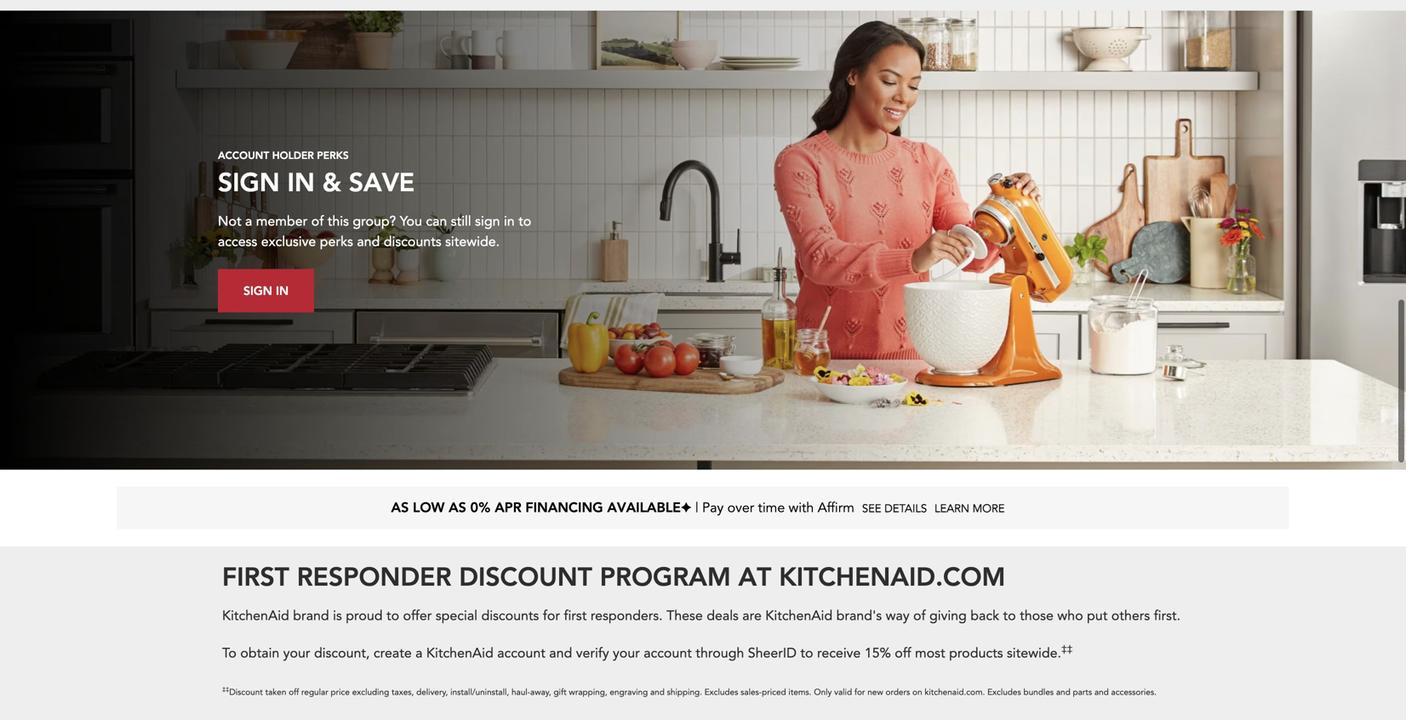 Task type: vqa. For each thing, say whether or not it's contained in the screenshot.
"and" associated with Microwaves.
no



Task type: locate. For each thing, give the bounding box(es) containing it.
kitchenaid
[[222, 607, 289, 626], [766, 607, 833, 626], [426, 645, 494, 664]]

giving
[[930, 607, 967, 626]]

to obtain your discount, create a kitchenaid account and verify your account through sheerid to receive 15% off most products sitewide. ‡‡
[[222, 643, 1073, 664]]

1 vertical spatial in
[[276, 283, 289, 299]]

in down holder
[[287, 165, 315, 198]]

2 account from the left
[[644, 645, 692, 664]]

account
[[497, 645, 546, 664], [644, 645, 692, 664]]

pay
[[702, 499, 724, 518]]

for left first
[[543, 607, 560, 626]]

as left low
[[391, 499, 409, 517]]

0 horizontal spatial off
[[289, 687, 299, 699]]

to
[[519, 212, 531, 231], [386, 607, 399, 626], [1003, 607, 1016, 626], [800, 645, 813, 664]]

1 vertical spatial a
[[416, 645, 423, 664]]

sheerid
[[748, 645, 797, 664]]

valid
[[834, 687, 852, 699]]

0 horizontal spatial discounts
[[384, 233, 441, 251]]

1 vertical spatial for
[[855, 687, 865, 699]]

0 vertical spatial of
[[311, 212, 324, 231]]

1 vertical spatial of
[[913, 607, 926, 626]]

still
[[451, 212, 471, 231]]

your
[[283, 645, 310, 664], [613, 645, 640, 664]]

off right taken
[[289, 687, 299, 699]]

1 horizontal spatial your
[[613, 645, 640, 664]]

discounts
[[384, 233, 441, 251], [481, 607, 539, 626]]

of left this
[[311, 212, 324, 231]]

off
[[895, 645, 911, 664], [289, 687, 299, 699]]

account up haul-
[[497, 645, 546, 664]]

and inside to obtain your discount, create a kitchenaid account and verify your account through sheerid to receive 15% off most products sitewide. ‡‡
[[549, 645, 572, 664]]

of right way
[[913, 607, 926, 626]]

0 vertical spatial off
[[895, 645, 911, 664]]

and down group?
[[357, 233, 380, 251]]

0 vertical spatial discounts
[[384, 233, 441, 251]]

wrapping,
[[569, 687, 607, 699]]

0 horizontal spatial excludes
[[705, 687, 738, 699]]

regular
[[301, 687, 328, 699]]

to inside not a member of this group? you can still sign in to access exclusive perks and discounts sitewide.
[[519, 212, 531, 231]]

in down exclusive
[[276, 283, 289, 299]]

1 horizontal spatial for
[[855, 687, 865, 699]]

not a member of this group? you can still sign in to access exclusive perks and discounts sitewide.
[[218, 212, 531, 251]]

new
[[868, 687, 883, 699]]

sitewide. down still
[[445, 233, 500, 251]]

orders
[[886, 687, 910, 699]]

a
[[245, 212, 252, 231], [416, 645, 423, 664]]

to left receive
[[800, 645, 813, 664]]

apr
[[495, 499, 522, 517]]

1 vertical spatial off
[[289, 687, 299, 699]]

and inside not a member of this group? you can still sign in to access exclusive perks and discounts sitewide.
[[357, 233, 380, 251]]

1 horizontal spatial kitchenaid
[[426, 645, 494, 664]]

a right create
[[416, 645, 423, 664]]

1 horizontal spatial a
[[416, 645, 423, 664]]

0 horizontal spatial sitewide.
[[445, 233, 500, 251]]

available
[[607, 499, 681, 517]]

kitchenaid up sheerid
[[766, 607, 833, 626]]

1 horizontal spatial ‡‡
[[1061, 643, 1073, 657]]

‡‡
[[1061, 643, 1073, 657], [222, 686, 229, 695]]

0 vertical spatial in
[[287, 165, 315, 198]]

‡‡ inside to obtain your discount, create a kitchenaid account and verify your account through sheerid to receive 15% off most products sitewide. ‡‡
[[1061, 643, 1073, 657]]

excludes left bundles
[[987, 687, 1021, 699]]

a right not
[[245, 212, 252, 231]]

and left parts
[[1056, 687, 1071, 699]]

on
[[913, 687, 922, 699]]

kitchenaid.com.
[[925, 687, 985, 699]]

taken
[[265, 687, 286, 699]]

1 horizontal spatial as
[[449, 499, 466, 517]]

0 horizontal spatial as
[[391, 499, 409, 517]]

0 vertical spatial a
[[245, 212, 252, 231]]

off inside "‡‡ discount taken off regular price excluding taxes, delivery, install/uninstall, haul-away, gift wrapping, engraving and shipping. excludes sales-priced items. only valid for new orders on kitchenaid.com. excludes bundles and parts and accessories."
[[289, 687, 299, 699]]

to right the back
[[1003, 607, 1016, 626]]

in inside account holder perks sign in & save
[[287, 165, 315, 198]]

1 horizontal spatial discounts
[[481, 607, 539, 626]]

0 horizontal spatial of
[[311, 212, 324, 231]]

as left 0%
[[449, 499, 466, 517]]

your right the verify
[[613, 645, 640, 664]]

1 vertical spatial discounts
[[481, 607, 539, 626]]

2 excludes from the left
[[987, 687, 1021, 699]]

of
[[311, 212, 324, 231], [913, 607, 926, 626]]

perks
[[317, 148, 349, 162]]

at
[[738, 560, 772, 593]]

discount,
[[314, 645, 370, 664]]

sign
[[475, 212, 500, 231]]

1 horizontal spatial off
[[895, 645, 911, 664]]

see details link
[[862, 502, 927, 517]]

of inside not a member of this group? you can still sign in to access exclusive perks and discounts sitewide.
[[311, 212, 324, 231]]

brand
[[293, 607, 329, 626]]

sign down access
[[243, 283, 272, 299]]

0 vertical spatial sign
[[218, 165, 280, 198]]

for left the new
[[855, 687, 865, 699]]

create
[[374, 645, 412, 664]]

as low as 0% apr financing available ✦ | pay over time with affirm see details learn more
[[391, 499, 1005, 518]]

for
[[543, 607, 560, 626], [855, 687, 865, 699]]

0 vertical spatial for
[[543, 607, 560, 626]]

sitewide.
[[445, 233, 500, 251], [1007, 645, 1061, 664]]

off right 15%
[[895, 645, 911, 664]]

learn more link
[[935, 502, 1005, 517]]

and
[[357, 233, 380, 251], [549, 645, 572, 664], [650, 687, 665, 699], [1056, 687, 1071, 699], [1095, 687, 1109, 699]]

‡‡ inside "‡‡ discount taken off regular price excluding taxes, delivery, install/uninstall, haul-away, gift wrapping, engraving and shipping. excludes sales-priced items. only valid for new orders on kitchenaid.com. excludes bundles and parts and accessories."
[[222, 686, 229, 695]]

sign inside account holder perks sign in & save
[[218, 165, 280, 198]]

1 vertical spatial sign
[[243, 283, 272, 299]]

can
[[426, 212, 447, 231]]

excludes left "sales-"
[[705, 687, 738, 699]]

discounts down discount
[[481, 607, 539, 626]]

to right in
[[519, 212, 531, 231]]

are
[[743, 607, 762, 626]]

‡‡ down to
[[222, 686, 229, 695]]

1 horizontal spatial sitewide.
[[1007, 645, 1061, 664]]

your right obtain
[[283, 645, 310, 664]]

1 horizontal spatial account
[[644, 645, 692, 664]]

0 horizontal spatial for
[[543, 607, 560, 626]]

and left the verify
[[549, 645, 572, 664]]

kitchenaid down special
[[426, 645, 494, 664]]

0 vertical spatial sitewide.
[[445, 233, 500, 251]]

sitewide. down those
[[1007, 645, 1061, 664]]

0 horizontal spatial your
[[283, 645, 310, 664]]

&
[[322, 165, 341, 198]]

haul-
[[512, 687, 530, 699]]

more
[[973, 502, 1005, 517]]

in inside "link"
[[276, 283, 289, 299]]

receive
[[817, 645, 861, 664]]

0 horizontal spatial kitchenaid
[[222, 607, 289, 626]]

first
[[564, 607, 587, 626]]

sign down account
[[218, 165, 280, 198]]

kitchenaid up obtain
[[222, 607, 289, 626]]

‡‡ down the who
[[1061, 643, 1073, 657]]

1 vertical spatial sitewide.
[[1007, 645, 1061, 664]]

1 horizontal spatial excludes
[[987, 687, 1021, 699]]

only
[[814, 687, 832, 699]]

0 horizontal spatial a
[[245, 212, 252, 231]]

account down these
[[644, 645, 692, 664]]

discounts down you
[[384, 233, 441, 251]]

0 vertical spatial ‡‡
[[1061, 643, 1073, 657]]

1 your from the left
[[283, 645, 310, 664]]

0 horizontal spatial ‡‡
[[222, 686, 229, 695]]

in
[[287, 165, 315, 198], [276, 283, 289, 299]]

0 horizontal spatial account
[[497, 645, 546, 664]]

1 vertical spatial ‡‡
[[222, 686, 229, 695]]

install/uninstall,
[[450, 687, 509, 699]]

|
[[695, 499, 699, 518]]

access
[[218, 233, 257, 251]]

1 horizontal spatial of
[[913, 607, 926, 626]]

sitewide. inside not a member of this group? you can still sign in to access exclusive perks and discounts sitewide.
[[445, 233, 500, 251]]



Task type: describe. For each thing, give the bounding box(es) containing it.
discounts inside not a member of this group? you can still sign in to access exclusive perks and discounts sitewide.
[[384, 233, 441, 251]]

sitewide. inside to obtain your discount, create a kitchenaid account and verify your account through sheerid to receive 15% off most products sitewide. ‡‡
[[1007, 645, 1061, 664]]

low
[[413, 499, 445, 517]]

save
[[349, 165, 415, 198]]

off inside to obtain your discount, create a kitchenaid account and verify your account through sheerid to receive 15% off most products sitewide. ‡‡
[[895, 645, 911, 664]]

account
[[218, 148, 269, 162]]

discount
[[229, 687, 263, 699]]

is
[[333, 607, 342, 626]]

to inside to obtain your discount, create a kitchenaid account and verify your account through sheerid to receive 15% off most products sitewide. ‡‡
[[800, 645, 813, 664]]

15%
[[865, 645, 891, 664]]

obtain
[[240, 645, 279, 664]]

2 horizontal spatial kitchenaid
[[766, 607, 833, 626]]

‡‡ discount taken off regular price excluding taxes, delivery, install/uninstall, haul-away, gift wrapping, engraving and shipping. excludes sales-priced items. only valid for new orders on kitchenaid.com. excludes bundles and parts and accessories.
[[222, 686, 1157, 699]]

to
[[222, 645, 237, 664]]

perks
[[320, 233, 353, 251]]

responder
[[297, 560, 451, 593]]

program
[[600, 560, 731, 593]]

engraving
[[610, 687, 648, 699]]

who
[[1057, 607, 1083, 626]]

2 as from the left
[[449, 499, 466, 517]]

✦
[[681, 499, 692, 518]]

these
[[667, 607, 703, 626]]

affirm
[[818, 499, 855, 518]]

taxes,
[[392, 687, 414, 699]]

in
[[504, 212, 515, 231]]

gift
[[554, 687, 567, 699]]

others
[[1112, 607, 1150, 626]]

see
[[862, 502, 881, 517]]

those
[[1020, 607, 1054, 626]]

for inside "‡‡ discount taken off regular price excluding taxes, delivery, install/uninstall, haul-away, gift wrapping, engraving and shipping. excludes sales-priced items. only valid for new orders on kitchenaid.com. excludes bundles and parts and accessories."
[[855, 687, 865, 699]]

most
[[915, 645, 945, 664]]

details
[[885, 502, 927, 517]]

way
[[886, 607, 910, 626]]

1 account from the left
[[497, 645, 546, 664]]

discount
[[459, 560, 592, 593]]

products
[[949, 645, 1003, 664]]

brand's
[[836, 607, 882, 626]]

excluding
[[352, 687, 389, 699]]

member
[[256, 212, 308, 231]]

priced
[[762, 687, 786, 699]]

sign in link
[[218, 269, 314, 313]]

items.
[[789, 687, 812, 699]]

this
[[327, 212, 349, 231]]

you
[[400, 212, 422, 231]]

proud
[[346, 607, 383, 626]]

and right parts
[[1095, 687, 1109, 699]]

to left offer
[[386, 607, 399, 626]]

shipping.
[[667, 687, 702, 699]]

bundles
[[1024, 687, 1054, 699]]

not
[[218, 212, 241, 231]]

0%
[[470, 499, 491, 517]]

delivery,
[[416, 687, 448, 699]]

verify
[[576, 645, 609, 664]]

learn
[[935, 502, 970, 517]]

2 your from the left
[[613, 645, 640, 664]]

first responder discount program at kitchenaid.com
[[222, 560, 1006, 593]]

kitchenaid brand is proud to offer special discounts for first responders. these deals are kitchenaid brand's way of giving back to those who put others first.
[[222, 607, 1181, 626]]

price
[[331, 687, 350, 699]]

financing
[[526, 499, 603, 517]]

a inside to obtain your discount, create a kitchenaid account and verify your account through sheerid to receive 15% off most products sitewide. ‡‡
[[416, 645, 423, 664]]

exclusive
[[261, 233, 316, 251]]

responders.
[[591, 607, 663, 626]]

first.
[[1154, 607, 1181, 626]]

1 excludes from the left
[[705, 687, 738, 699]]

special
[[436, 607, 478, 626]]

parts
[[1073, 687, 1092, 699]]

with
[[789, 499, 814, 518]]

a inside not a member of this group? you can still sign in to access exclusive perks and discounts sitewide.
[[245, 212, 252, 231]]

account holder perks sign in & save
[[218, 148, 415, 198]]

sign inside "link"
[[243, 283, 272, 299]]

time
[[758, 499, 785, 518]]

over
[[728, 499, 754, 518]]

attaching a dough hook to a kitchenaid® stand mixer. image
[[0, 11, 1406, 470]]

sign in
[[243, 283, 289, 299]]

sales-
[[741, 687, 762, 699]]

holder
[[272, 148, 314, 162]]

deals
[[707, 607, 739, 626]]

offer
[[403, 607, 432, 626]]

and left "shipping."
[[650, 687, 665, 699]]

1 as from the left
[[391, 499, 409, 517]]

first
[[222, 560, 289, 593]]

accessories.
[[1111, 687, 1157, 699]]

through
[[696, 645, 744, 664]]

back
[[971, 607, 999, 626]]

put
[[1087, 607, 1108, 626]]

kitchenaid inside to obtain your discount, create a kitchenaid account and verify your account through sheerid to receive 15% off most products sitewide. ‡‡
[[426, 645, 494, 664]]

group?
[[353, 212, 396, 231]]

kitchenaid.com
[[779, 560, 1006, 593]]

away,
[[530, 687, 551, 699]]



